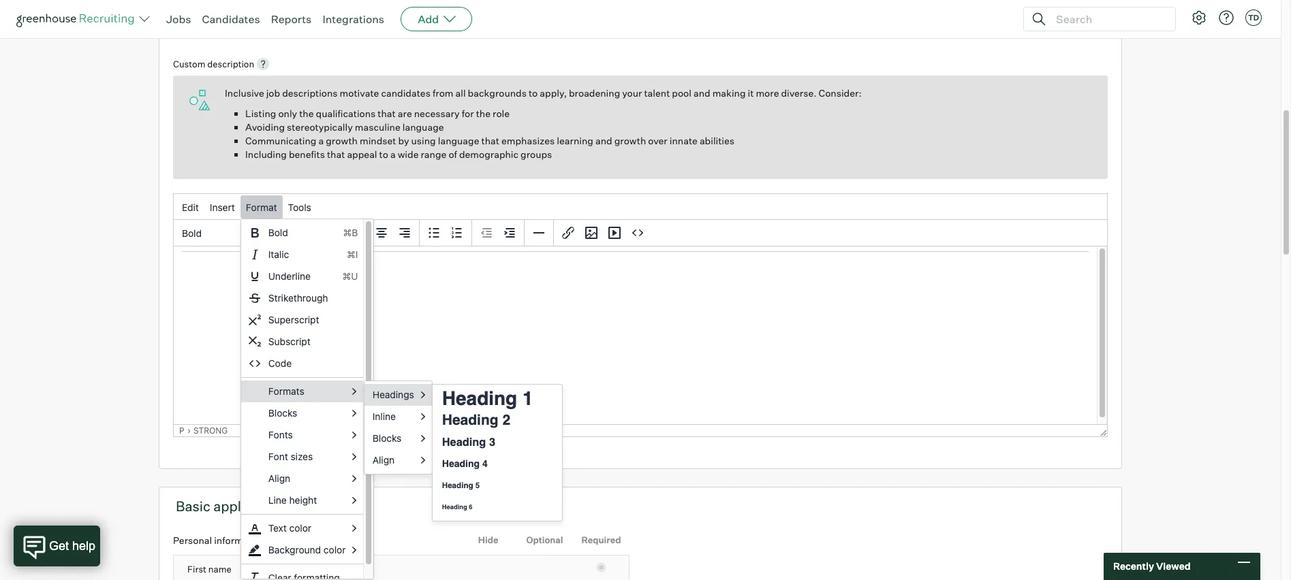 Task type: locate. For each thing, give the bounding box(es) containing it.
more
[[756, 87, 779, 99]]

0 vertical spatial blocks
[[268, 408, 297, 419]]

1 vertical spatial and
[[595, 135, 612, 147]]

1 vertical spatial to
[[379, 149, 388, 160]]

td button
[[1245, 10, 1262, 26]]

font sizes menu item
[[241, 446, 363, 468]]

align menu item down inline menu item
[[364, 450, 432, 472]]

3 menu item from the top
[[241, 266, 363, 288]]

language
[[402, 121, 444, 133], [438, 135, 479, 147]]

heading
[[442, 388, 517, 410], [442, 412, 498, 429], [442, 435, 486, 449], [442, 459, 480, 470], [442, 481, 473, 491], [442, 504, 467, 511]]

growth
[[326, 135, 358, 147], [614, 135, 646, 147]]

information up text color menu item
[[287, 498, 361, 515]]

a left wide
[[390, 149, 396, 160]]

blocks up fonts
[[268, 408, 297, 419]]

1 horizontal spatial the
[[476, 108, 491, 119]]

first name
[[187, 564, 231, 575]]

0 vertical spatial information
[[287, 498, 361, 515]]

to inside listing only the qualifications that are necessary for the role avoiding stereotypically masculine language communicating a growth mindset by using language that emphasizes learning and growth over innate abilities including benefits that appeal to a wide range of demographic groups
[[379, 149, 388, 160]]

bold down edit
[[182, 227, 202, 239]]

align
[[373, 455, 395, 466], [268, 473, 290, 485]]

1 the from the left
[[299, 108, 314, 119]]

1 description from the top
[[207, 13, 279, 30]]

strong
[[193, 426, 228, 436]]

background color menu item
[[241, 540, 363, 562]]

menu
[[240, 219, 374, 580]]

1 growth from the left
[[326, 135, 358, 147]]

1 horizontal spatial blocks menu item
[[364, 428, 432, 450]]

qualifications
[[316, 108, 376, 119]]

color for text color
[[289, 523, 311, 534]]

0 horizontal spatial the
[[299, 108, 314, 119]]

of
[[449, 149, 457, 160]]

0 horizontal spatial blocks
[[268, 408, 297, 419]]

1 vertical spatial color
[[324, 544, 346, 556]]

bold group
[[174, 220, 1107, 247]]

heading left 5
[[442, 481, 473, 491]]

the right only
[[299, 108, 314, 119]]

toolbar
[[268, 220, 344, 247], [344, 220, 420, 247], [420, 220, 472, 247], [472, 220, 525, 247], [554, 220, 652, 247]]

0 horizontal spatial align
[[268, 473, 290, 485]]

tools
[[288, 201, 311, 213]]

align down 'font'
[[268, 473, 290, 485]]

0 vertical spatial language
[[402, 121, 444, 133]]

candidates link
[[202, 12, 260, 26]]

6
[[469, 504, 473, 511]]

name
[[208, 564, 231, 575]]

0 horizontal spatial bold
[[182, 227, 202, 239]]

menu item up the 'strikethrough'
[[241, 266, 363, 288]]

6 heading from the top
[[442, 504, 467, 511]]

and right the learning
[[595, 135, 612, 147]]

0 vertical spatial description
[[207, 13, 279, 30]]

1 vertical spatial that
[[481, 135, 499, 147]]

align menu item up height
[[241, 468, 363, 490]]

menu item up underline
[[241, 244, 363, 266]]

from
[[433, 87, 453, 99]]

your
[[622, 87, 642, 99]]

2 the from the left
[[476, 108, 491, 119]]

1 vertical spatial description
[[207, 59, 254, 70]]

fonts menu item
[[241, 425, 363, 446]]

integrations
[[323, 12, 384, 26]]

code
[[268, 358, 292, 369]]

1 vertical spatial blocks menu item
[[364, 428, 432, 450]]

post
[[176, 13, 204, 30]]

None radio
[[597, 563, 606, 572]]

wide
[[398, 149, 419, 160]]

it
[[748, 87, 754, 99]]

menu item down tools
[[241, 222, 363, 244]]

0 vertical spatial to
[[529, 87, 538, 99]]

0 vertical spatial and
[[694, 87, 710, 99]]

0 horizontal spatial and
[[595, 135, 612, 147]]

color down text color menu item
[[324, 544, 346, 556]]

pool
[[672, 87, 691, 99]]

1 vertical spatial information
[[214, 535, 266, 547]]

1 vertical spatial language
[[438, 135, 479, 147]]

0 horizontal spatial that
[[327, 149, 345, 160]]

1 horizontal spatial a
[[390, 149, 396, 160]]

blocks
[[268, 408, 297, 419], [373, 433, 402, 444]]

navigation containing p
[[179, 426, 1095, 436]]

blocks down inline
[[373, 433, 402, 444]]

mindset
[[360, 135, 396, 147]]

backgrounds
[[468, 87, 527, 99]]

abilities
[[700, 135, 734, 147]]

2 description from the top
[[207, 59, 254, 70]]

insert
[[210, 201, 235, 213]]

align menu item
[[364, 450, 432, 472], [241, 468, 363, 490]]

td
[[1248, 13, 1259, 22]]

format button
[[240, 196, 282, 219]]

2 bold from the left
[[182, 227, 202, 239]]

line height menu item
[[241, 490, 363, 512]]

1 horizontal spatial color
[[324, 544, 346, 556]]

0 vertical spatial align
[[373, 455, 395, 466]]

navigation
[[179, 426, 1095, 436]]

strikethrough menu item
[[241, 288, 363, 309]]

heading 4
[[442, 459, 488, 470]]

text color
[[268, 523, 311, 534]]

role
[[493, 108, 510, 119]]

superscript menu item
[[241, 309, 363, 331]]

heading up heading 4
[[442, 435, 486, 449]]

that
[[378, 108, 396, 119], [481, 135, 499, 147], [327, 149, 345, 160]]

1 heading from the top
[[442, 388, 517, 410]]

heading 6
[[442, 504, 473, 511]]

1 horizontal spatial that
[[378, 108, 396, 119]]

description
[[207, 13, 279, 30], [207, 59, 254, 70]]

formats menu item
[[241, 381, 363, 403]]

blocks menu item down inline
[[364, 428, 432, 450]]

recently
[[1113, 561, 1154, 572]]

that left appeal
[[327, 149, 345, 160]]

that up 'demographic'
[[481, 135, 499, 147]]

italic
[[268, 249, 289, 260]]

3 heading from the top
[[442, 435, 486, 449]]

heading left 6
[[442, 504, 467, 511]]

only
[[278, 108, 297, 119]]

groups
[[521, 149, 552, 160]]

and
[[694, 87, 710, 99], [595, 135, 612, 147]]

appeal
[[347, 149, 377, 160]]

Search text field
[[1053, 9, 1163, 29]]

reports
[[271, 12, 312, 26]]

description for post description
[[207, 13, 279, 30]]

1 menu item from the top
[[241, 222, 363, 244]]

add
[[418, 12, 439, 26]]

to left apply,
[[529, 87, 538, 99]]

jobs link
[[166, 12, 191, 26]]

over
[[648, 135, 667, 147]]

1 horizontal spatial bold
[[268, 227, 288, 239]]

growth left "over"
[[614, 135, 646, 147]]

viewed
[[1156, 561, 1191, 572]]

color up background color 'menu item'
[[289, 523, 311, 534]]

0 vertical spatial a
[[318, 135, 324, 147]]

menu item containing italic
[[241, 244, 363, 266]]

color
[[289, 523, 311, 534], [324, 544, 346, 556]]

information
[[287, 498, 361, 515], [214, 535, 266, 547]]

growth up appeal
[[326, 135, 358, 147]]

edit
[[182, 201, 199, 213]]

heading up 2 on the left bottom of page
[[442, 388, 517, 410]]

that up masculine
[[378, 108, 396, 119]]

format
[[246, 201, 277, 213]]

1 bold from the left
[[268, 227, 288, 239]]

custom
[[173, 59, 205, 70]]

blocks menu item down formats
[[241, 403, 363, 425]]

0 horizontal spatial blocks menu item
[[241, 403, 363, 425]]

align for the right align menu item
[[373, 455, 395, 466]]

emphasizes
[[501, 135, 555, 147]]

benefits
[[289, 149, 325, 160]]

talent
[[644, 87, 670, 99]]

to down mindset
[[379, 149, 388, 160]]

the right for
[[476, 108, 491, 119]]

2 menu item from the top
[[241, 244, 363, 266]]

broadening
[[569, 87, 620, 99]]

menu item down background color 'menu item'
[[241, 568, 363, 580]]

0 vertical spatial color
[[289, 523, 311, 534]]

0 horizontal spatial growth
[[326, 135, 358, 147]]

heading for 5
[[442, 481, 473, 491]]

color inside background color 'menu item'
[[324, 544, 346, 556]]

4 menu item from the top
[[241, 568, 363, 580]]

reports link
[[271, 12, 312, 26]]

5 toolbar from the left
[[554, 220, 652, 247]]

4 heading from the top
[[442, 459, 480, 470]]

inline
[[373, 411, 396, 423]]

subscript
[[268, 336, 310, 348]]

and right pool
[[694, 87, 710, 99]]

1 horizontal spatial align
[[373, 455, 395, 466]]

a
[[318, 135, 324, 147], [390, 149, 396, 160]]

integrations link
[[323, 12, 384, 26]]

information up name
[[214, 535, 266, 547]]

bold inside menu item
[[268, 227, 288, 239]]

1 horizontal spatial growth
[[614, 135, 646, 147]]

0 vertical spatial that
[[378, 108, 396, 119]]

blocks menu item
[[241, 403, 363, 425], [364, 428, 432, 450]]

1 vertical spatial align
[[268, 473, 290, 485]]

align down inline
[[373, 455, 395, 466]]

0 horizontal spatial color
[[289, 523, 311, 534]]

heading for 6
[[442, 504, 467, 511]]

5 heading from the top
[[442, 481, 473, 491]]

1 horizontal spatial information
[[287, 498, 361, 515]]

blocks for bottommost blocks 'menu item'
[[373, 433, 402, 444]]

language up using
[[402, 121, 444, 133]]

2 vertical spatial that
[[327, 149, 345, 160]]

bold up 'italic'
[[268, 227, 288, 239]]

4
[[482, 459, 488, 470]]

including
[[245, 149, 287, 160]]

heading up 3 at bottom
[[442, 412, 498, 429]]

menu item
[[241, 222, 363, 244], [241, 244, 363, 266], [241, 266, 363, 288], [241, 568, 363, 580]]

2 horizontal spatial that
[[481, 135, 499, 147]]

code menu item
[[241, 353, 363, 375]]

inline menu item
[[364, 406, 432, 428]]

job
[[266, 87, 280, 99]]

font
[[268, 451, 288, 463]]

0 vertical spatial blocks menu item
[[241, 403, 363, 425]]

language up of
[[438, 135, 479, 147]]

color inside text color menu item
[[289, 523, 311, 534]]

1 horizontal spatial blocks
[[373, 433, 402, 444]]

height
[[289, 495, 317, 506]]

1 vertical spatial blocks
[[373, 433, 402, 444]]

heading up "heading 5"
[[442, 459, 480, 470]]

a down stereotypically
[[318, 135, 324, 147]]

0 horizontal spatial to
[[379, 149, 388, 160]]

background
[[268, 544, 321, 556]]

menu bar
[[174, 194, 1107, 221]]

personal
[[173, 535, 212, 547]]



Task type: describe. For each thing, give the bounding box(es) containing it.
menu item containing bold
[[241, 222, 363, 244]]

inclusive
[[225, 87, 264, 99]]

required
[[582, 535, 621, 546]]

line height
[[268, 495, 317, 506]]

heading 5
[[442, 481, 480, 491]]

avoiding
[[245, 121, 285, 133]]

p › strong
[[179, 426, 228, 436]]

menu bar containing edit
[[174, 194, 1107, 221]]

edit button
[[176, 196, 204, 219]]

1
[[523, 388, 533, 410]]

2 heading from the top
[[442, 412, 498, 429]]

0 horizontal spatial a
[[318, 135, 324, 147]]

sizes
[[291, 451, 313, 463]]

hide
[[478, 535, 498, 546]]

1 toolbar from the left
[[268, 220, 344, 247]]

add button
[[401, 7, 472, 31]]

and inside listing only the qualifications that are necessary for the role avoiding stereotypically masculine language communicating a growth mindset by using language that emphasizes learning and growth over innate abilities including benefits that appeal to a wide range of demographic groups
[[595, 135, 612, 147]]

custom description
[[173, 59, 254, 70]]

diverse.
[[781, 87, 817, 99]]

1 horizontal spatial to
[[529, 87, 538, 99]]

learning
[[557, 135, 593, 147]]

2 growth from the left
[[614, 135, 646, 147]]

optional
[[526, 535, 563, 546]]

first
[[187, 564, 206, 575]]

3 toolbar from the left
[[420, 220, 472, 247]]

resize image
[[1100, 430, 1107, 437]]

application
[[213, 498, 284, 515]]

headings menu item
[[364, 384, 432, 406]]

2 toolbar from the left
[[344, 220, 420, 247]]

5
[[475, 481, 480, 491]]

candidates
[[202, 12, 260, 26]]

3
[[489, 435, 495, 449]]

configure image
[[1191, 10, 1207, 26]]

1 horizontal spatial align menu item
[[364, 450, 432, 472]]

using
[[411, 135, 436, 147]]

listing only the qualifications that are necessary for the role avoiding stereotypically masculine language communicating a growth mindset by using language that emphasizes learning and growth over innate abilities including benefits that appeal to a wide range of demographic groups
[[245, 108, 734, 160]]

›
[[187, 426, 191, 436]]

strong button
[[193, 426, 228, 436]]

bold button
[[176, 222, 265, 245]]

1 vertical spatial a
[[390, 149, 396, 160]]

communicating
[[245, 135, 316, 147]]

td button
[[1243, 7, 1264, 29]]

2
[[502, 412, 510, 429]]

bold inside popup button
[[182, 227, 202, 239]]

headings
[[373, 389, 414, 401]]

post description
[[176, 13, 279, 30]]

demographic
[[459, 149, 518, 160]]

align for left align menu item
[[268, 473, 290, 485]]

all
[[455, 87, 466, 99]]

p
[[179, 426, 184, 436]]

necessary
[[414, 108, 460, 119]]

inclusive job descriptions motivate candidates from all backgrounds to apply, broadening your talent pool and making it more diverse. consider:
[[225, 87, 862, 99]]

heading 1 heading 2 heading 3
[[442, 388, 533, 449]]

underline
[[268, 271, 311, 282]]

background color
[[268, 544, 346, 556]]

4 toolbar from the left
[[472, 220, 525, 247]]

heading for 1
[[442, 388, 517, 410]]

font sizes
[[268, 451, 313, 463]]

menu containing bold
[[240, 219, 374, 580]]

p button
[[179, 426, 184, 436]]

basic
[[176, 498, 210, 515]]

personal information
[[173, 535, 266, 547]]

greenhouse recruiting image
[[16, 11, 139, 27]]

candidates
[[381, 87, 430, 99]]

menu item containing underline
[[241, 266, 363, 288]]

recently viewed
[[1113, 561, 1191, 572]]

for
[[462, 108, 474, 119]]

description for custom description
[[207, 59, 254, 70]]

⌘u
[[342, 271, 358, 282]]

descriptions
[[282, 87, 338, 99]]

strikethrough
[[268, 292, 328, 304]]

0 horizontal spatial information
[[214, 535, 266, 547]]

basic application information
[[176, 498, 361, 515]]

heading for 4
[[442, 459, 480, 470]]

subscript menu item
[[241, 331, 363, 353]]

text color menu item
[[241, 518, 363, 540]]

jobs
[[166, 12, 191, 26]]

are
[[398, 108, 412, 119]]

⌘b
[[343, 227, 358, 239]]

superscript
[[268, 314, 319, 326]]

1 horizontal spatial and
[[694, 87, 710, 99]]

range
[[421, 149, 446, 160]]

0 horizontal spatial align menu item
[[241, 468, 363, 490]]

fonts
[[268, 429, 293, 441]]

blocks for top blocks 'menu item'
[[268, 408, 297, 419]]

consider:
[[819, 87, 862, 99]]

formats
[[268, 386, 304, 397]]

text
[[268, 523, 287, 534]]

color for background color
[[324, 544, 346, 556]]

by
[[398, 135, 409, 147]]

insert button
[[204, 196, 240, 219]]

masculine
[[355, 121, 400, 133]]



Task type: vqa. For each thing, say whether or not it's contained in the screenshot.
"INTEGRATIONS" LINK
yes



